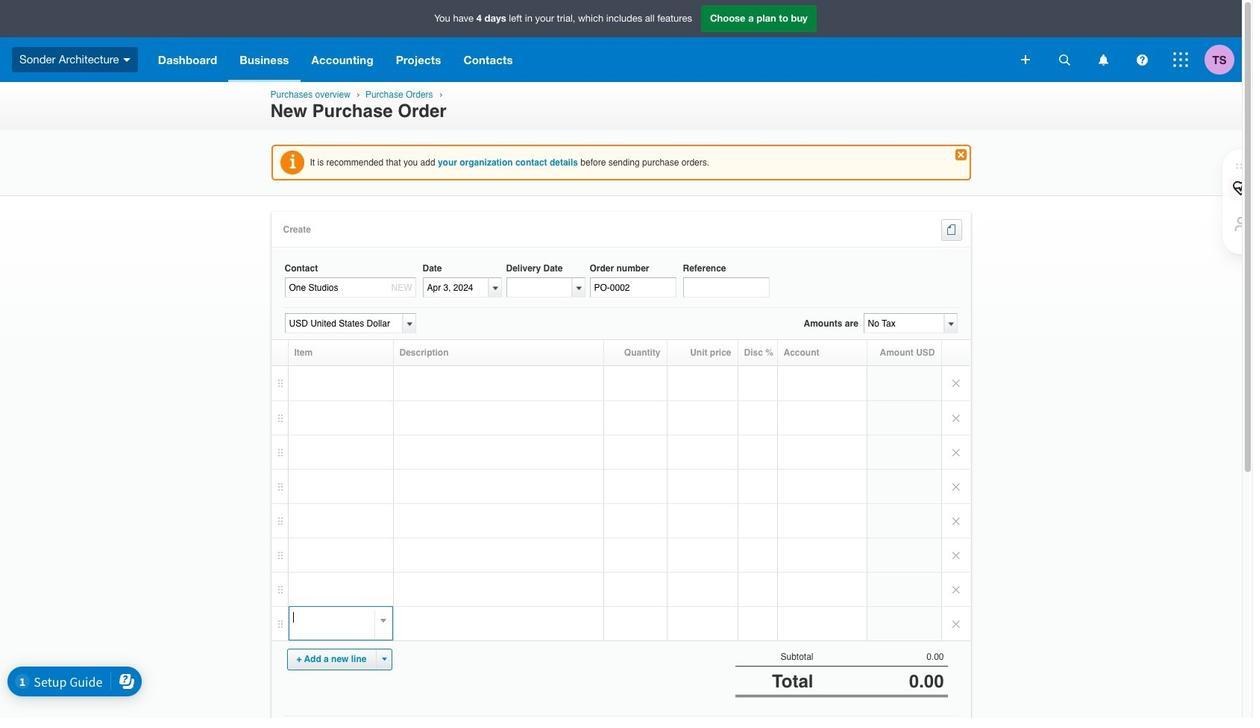 Task type: describe. For each thing, give the bounding box(es) containing it.
1 horizontal spatial svg image
[[1173, 52, 1188, 67]]

Select a currency text field
[[285, 314, 402, 334]]



Task type: locate. For each thing, give the bounding box(es) containing it.
0 horizontal spatial svg image
[[1021, 55, 1030, 64]]

el image
[[958, 225, 960, 235]]

None text field
[[285, 278, 416, 298], [506, 278, 572, 298], [590, 278, 676, 298], [683, 278, 769, 298], [285, 278, 416, 298], [506, 278, 572, 298], [590, 278, 676, 298], [683, 278, 769, 298]]

svg image
[[1059, 54, 1070, 65], [1098, 54, 1108, 65], [1136, 54, 1148, 65], [123, 58, 130, 62]]

None text field
[[423, 278, 488, 298], [863, 314, 944, 334], [289, 607, 378, 628], [423, 278, 488, 298], [863, 314, 944, 334], [289, 607, 378, 628]]

banner
[[0, 0, 1242, 82]]

svg image
[[1173, 52, 1188, 67], [1021, 55, 1030, 64]]



Task type: vqa. For each thing, say whether or not it's contained in the screenshot.
Default settings
no



